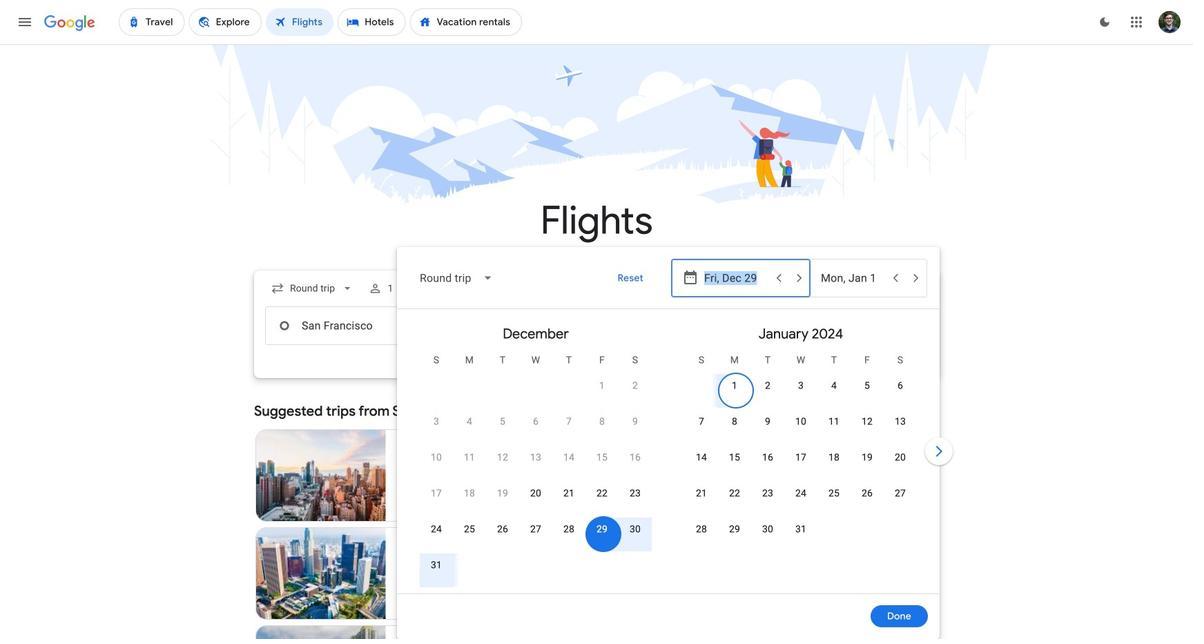 Task type: vqa. For each thing, say whether or not it's contained in the screenshot.
Off-season Feb – May Less popular and lower prices
no



Task type: locate. For each thing, give the bounding box(es) containing it.
sat, dec 9 element
[[633, 415, 638, 429]]

sun, jan 21 element
[[696, 487, 708, 501]]

thu, dec 28 element
[[564, 523, 575, 537]]

wed, dec 20 element
[[531, 487, 542, 501]]

None field
[[409, 262, 505, 295], [265, 276, 360, 301], [409, 262, 505, 295], [265, 276, 360, 301]]

row group
[[404, 315, 669, 592], [669, 315, 934, 589]]

None text field
[[265, 307, 460, 345]]

mon, dec 4 element
[[467, 415, 473, 429]]

sat, jan 13 element
[[895, 415, 907, 429]]

main menu image
[[17, 14, 33, 30]]

sun, jan 28 element
[[696, 523, 708, 537]]

tue, jan 30 element
[[763, 523, 774, 537]]

sat, jan 6 element
[[898, 379, 904, 393]]

tue, jan 23 element
[[763, 487, 774, 501]]

grid
[[404, 315, 934, 602]]

sat, dec 16 element
[[630, 451, 641, 465]]

thu, jan 25 element
[[829, 487, 840, 501]]

thu, jan 4 element
[[832, 379, 837, 393]]

row up wed, jan 17 element
[[685, 409, 918, 448]]

Departure text field
[[705, 260, 768, 297], [705, 307, 800, 345]]

1 departure text field from the top
[[705, 260, 768, 297]]

wed, dec 27 element
[[531, 523, 542, 537]]

wed, jan 31 element
[[796, 523, 807, 537]]

1 vertical spatial return text field
[[822, 307, 917, 345]]

thu, jan 11 element
[[829, 415, 840, 429]]

fri, dec 1 element
[[600, 379, 605, 393]]

Return text field
[[822, 260, 885, 297], [822, 307, 917, 345]]

tue, dec 26 element
[[497, 523, 509, 537]]

wed, jan 24 element
[[796, 487, 807, 501]]

row up wed, dec 13 element
[[420, 409, 652, 448]]

0 vertical spatial departure text field
[[705, 260, 768, 297]]

wed, jan 10 element
[[796, 415, 807, 429]]

sun, dec 3 element
[[434, 415, 439, 429]]

tue, dec 12 element
[[497, 451, 509, 465]]

1 row group from the left
[[404, 315, 669, 592]]

tue, jan 16 element
[[763, 451, 774, 465]]

sat, dec 30 element
[[630, 523, 641, 537]]

 image
[[454, 567, 457, 581]]

fri, jan 19 element
[[862, 451, 873, 465]]

row
[[586, 368, 652, 412], [719, 368, 918, 412], [420, 409, 652, 448], [685, 409, 918, 448], [420, 445, 652, 484], [685, 445, 918, 484], [420, 481, 652, 520], [685, 481, 918, 520], [420, 517, 652, 556], [685, 517, 818, 556], [420, 553, 453, 592]]

row down wed, dec 20 element
[[420, 517, 652, 556]]

fri, jan 5 element
[[865, 379, 871, 393]]

row down tue, jan 23 element
[[685, 517, 818, 556]]

0 vertical spatial return text field
[[822, 260, 885, 297]]

tue, dec 19 element
[[497, 487, 509, 501]]

thu, dec 14 element
[[564, 451, 575, 465]]

row up 'sat, dec 9' element
[[586, 368, 652, 412]]

1 vertical spatial departure text field
[[705, 307, 800, 345]]

mon, jan 15 element
[[730, 451, 741, 465]]

change appearance image
[[1089, 6, 1122, 39]]



Task type: describe. For each thing, give the bounding box(es) containing it.
fri, jan 26 element
[[862, 487, 873, 501]]

2 return text field from the top
[[822, 307, 917, 345]]

sun, dec 24 element
[[431, 523, 442, 537]]

thu, dec 21 element
[[564, 487, 575, 501]]

2 row group from the left
[[669, 315, 934, 589]]

tue, dec 5 element
[[500, 415, 506, 429]]

suggested trips from san francisco region
[[254, 395, 940, 640]]

tue, jan 9 element
[[766, 415, 771, 429]]

row up wed, dec 20 element
[[420, 445, 652, 484]]

tue, jan 2 element
[[766, 379, 771, 393]]

next image
[[923, 435, 956, 468]]

mon, dec 11 element
[[464, 451, 475, 465]]

wed, jan 17 element
[[796, 451, 807, 465]]

fri, dec 22 element
[[597, 487, 608, 501]]

mon, dec 25 element
[[464, 523, 475, 537]]

sat, jan 27 element
[[895, 487, 907, 501]]

grid inside flight search field
[[404, 315, 934, 602]]

 image inside 'suggested trips from san francisco' region
[[454, 567, 457, 581]]

mon, dec 18 element
[[464, 487, 475, 501]]

wed, dec 6 element
[[533, 415, 539, 429]]

wed, dec 13 element
[[531, 451, 542, 465]]

sun, dec 10 element
[[431, 451, 442, 465]]

sat, dec 2 element
[[633, 379, 638, 393]]

sun, jan 14 element
[[696, 451, 708, 465]]

2 departure text field from the top
[[705, 307, 800, 345]]

fri, dec 15 element
[[597, 451, 608, 465]]

fri, jan 12 element
[[862, 415, 873, 429]]

sun, dec 31 element
[[431, 559, 442, 573]]

row down sun, dec 24 element
[[420, 553, 453, 592]]

mon, jan 1, return date. element
[[732, 379, 738, 393]]

mon, jan 8 element
[[732, 415, 738, 429]]

mon, jan 29 element
[[730, 523, 741, 537]]

row up thu, jan 11 element at the right of the page
[[719, 368, 918, 412]]

mon, jan 22 element
[[730, 487, 741, 501]]

wed, jan 3 element
[[799, 379, 804, 393]]

thu, dec 7 element
[[567, 415, 572, 429]]

Flight search field
[[243, 247, 956, 640]]

thu, jan 18 element
[[829, 451, 840, 465]]

sun, dec 17 element
[[431, 487, 442, 501]]

row up wed, dec 27 element
[[420, 481, 652, 520]]

row up wed, jan 24 element
[[685, 445, 918, 484]]

sat, dec 23 element
[[630, 487, 641, 501]]

1 return text field from the top
[[822, 260, 885, 297]]

row up wed, jan 31 element
[[685, 481, 918, 520]]

sun, jan 7 element
[[699, 415, 705, 429]]

sat, jan 20 element
[[895, 451, 907, 465]]

fri, dec 29, departure date. element
[[597, 523, 608, 537]]

fri, dec 8 element
[[600, 415, 605, 429]]

none text field inside flight search field
[[265, 307, 460, 345]]



